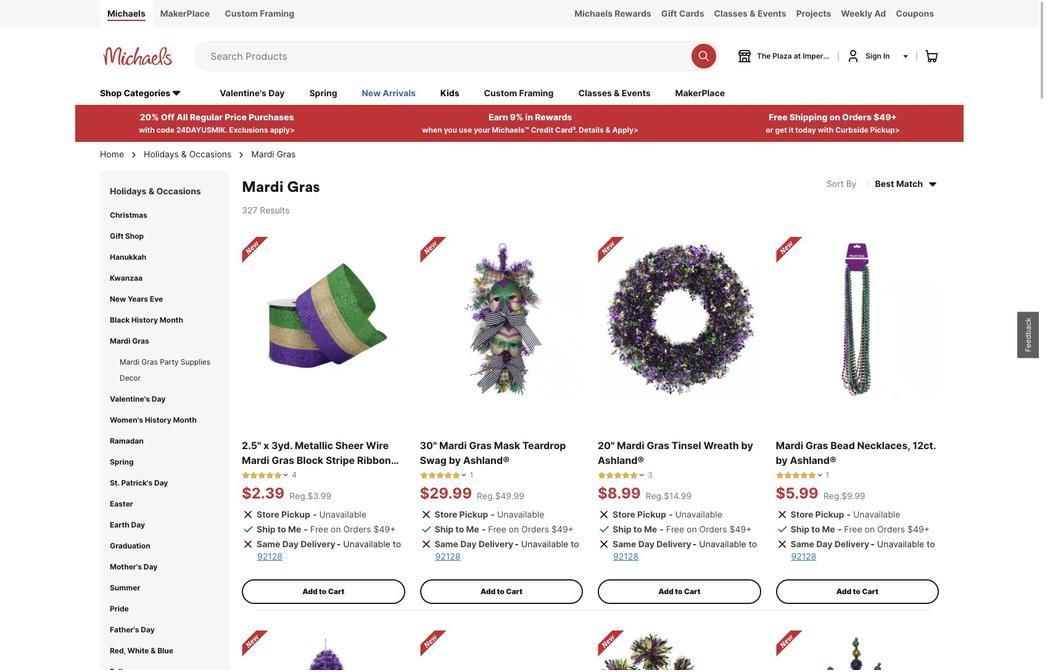 Task type: describe. For each thing, give the bounding box(es) containing it.
kwanzaa
[[110, 273, 143, 283]]

gift for gift cards
[[662, 8, 678, 19]]

new image for $2.39
[[242, 237, 269, 264]]

store pickup - unavailable for $8.99
[[613, 510, 723, 520]]

& inside dropdown button
[[151, 646, 156, 656]]

add to cart for $29.99
[[481, 587, 523, 597]]

hanukkah button
[[100, 247, 230, 268]]

delivery for $5.99
[[835, 539, 870, 550]]

michaels for michaels
[[107, 8, 146, 19]]

0 vertical spatial valentine's day
[[220, 88, 285, 98]]

the plaza at imperial valley button
[[738, 49, 856, 64]]

valentine's inside valentine's day dropdown button
[[110, 394, 150, 404]]

20%
[[140, 112, 159, 122]]

hanukkah
[[110, 252, 146, 262]]

holidays & occasions for holidays & occasions link to the top
[[144, 149, 232, 159]]

by inside mardi gras bead necklaces, 12ct. by ashland®
[[776, 455, 788, 467]]

add for $2.39
[[303, 587, 318, 597]]

classes for 'classes & events' link to the left
[[579, 88, 612, 98]]

by inside the 20" mardi gras tinsel wreath by ashland®
[[742, 440, 754, 452]]

92128 for $2.39
[[257, 552, 283, 562]]

father's day
[[110, 625, 155, 635]]

day down "$5.99 reg.$9.99"
[[817, 539, 833, 550]]

graduation button
[[100, 536, 230, 557]]

0 vertical spatial holidays & occasions link
[[144, 148, 232, 160]]

orders for $8.99
[[700, 524, 728, 535]]

0 vertical spatial classes & events link
[[710, 0, 792, 27]]

3yd.
[[272, 440, 293, 452]]

orders for $2.39
[[344, 524, 371, 535]]

party
[[160, 357, 179, 367]]

reg.$9.99
[[824, 491, 866, 502]]

projects link
[[792, 0, 837, 27]]

0 vertical spatial shop
[[100, 88, 122, 98]]

add for $29.99
[[481, 587, 496, 597]]

sheer
[[336, 440, 364, 452]]

women's history month button
[[100, 410, 230, 431]]

father's
[[110, 625, 139, 635]]

holidays & occasions link inside button
[[110, 185, 201, 197]]

$49+ for $8.99
[[730, 524, 752, 535]]

day down $2.39 reg.$3.99
[[283, 539, 299, 550]]

7 tabler image from the left
[[776, 472, 784, 480]]

0 vertical spatial rewards
[[615, 8, 652, 19]]

1 horizontal spatial makerplace link
[[676, 87, 726, 100]]

gift for gift shop
[[110, 231, 124, 241]]

1 button for $5.99
[[776, 471, 830, 481]]

add to cart for $5.99
[[837, 587, 879, 597]]

gras left "party"
[[142, 357, 158, 367]]

history for black
[[131, 315, 158, 325]]

by inside 30" mardi gras mask teardrop swag by ashland®
[[449, 455, 461, 467]]

spring inside dropdown button
[[110, 457, 134, 467]]

block
[[297, 455, 324, 467]]

card³.
[[556, 125, 577, 134]]

shipping
[[790, 112, 828, 122]]

today
[[796, 125, 817, 134]]

4 tabler image from the left
[[598, 472, 606, 480]]

christmas link
[[110, 210, 147, 220]]

easter link
[[110, 499, 133, 509]]

0 vertical spatial spring link
[[310, 87, 337, 100]]

search button image
[[698, 50, 711, 62]]

coupons link
[[892, 0, 940, 27]]

20"
[[598, 440, 615, 452]]

michaels™
[[492, 125, 530, 134]]

month for black history month
[[160, 315, 183, 325]]

mardi up decor link
[[120, 357, 140, 367]]

regular
[[190, 112, 223, 122]]

michaels link
[[100, 0, 153, 27]]

day down the $29.99 reg.$49.99
[[461, 539, 477, 550]]

new arrivals link
[[362, 87, 416, 100]]

30&#x22; mardi gras mask teardrop swag by ashland&#xae; image
[[420, 237, 583, 400]]

events for top 'classes & events' link
[[758, 8, 787, 19]]

92128 for $29.99
[[436, 552, 461, 562]]

mardi gras inside dropdown button
[[110, 336, 149, 346]]

weekly ad
[[842, 8, 887, 19]]

custom for the custom framing link to the left
[[225, 8, 258, 19]]

at
[[794, 51, 802, 60]]

day right earth
[[131, 520, 145, 530]]

1 tabler image from the left
[[242, 472, 250, 480]]

valentine's day link inside dropdown button
[[110, 394, 166, 404]]

5 tabler image from the left
[[428, 472, 436, 480]]

ramadan button
[[100, 431, 230, 452]]

bead
[[831, 440, 856, 452]]

you
[[444, 125, 458, 134]]

gras inside 30" mardi gras mask teardrop swag by ashland®
[[469, 440, 492, 452]]

graduation link
[[110, 541, 150, 551]]

imperial
[[803, 51, 832, 60]]

kwanzaa link
[[110, 273, 143, 283]]

gift shop button
[[100, 226, 230, 247]]

$29.99
[[420, 485, 472, 503]]

earth
[[110, 520, 130, 530]]

tinsel
[[672, 440, 702, 452]]

cart for $5.99
[[863, 587, 879, 597]]

gras up 'results'
[[287, 177, 320, 196]]

gras inside the 'mardi gras' dropdown button
[[132, 336, 149, 346]]

9 tabler image from the left
[[630, 472, 638, 480]]

mardi inside mardi gras bead necklaces, 12ct. by ashland®
[[776, 440, 804, 452]]

black history month
[[110, 315, 183, 325]]

kids link
[[441, 87, 460, 100]]

mardi inside the 20" mardi gras tinsel wreath by ashland®
[[617, 440, 645, 452]]

9%
[[510, 112, 524, 122]]

details
[[579, 125, 604, 134]]

ship for $2.39
[[257, 524, 276, 535]]

30" mardi gras mask teardrop swag by ashland® link
[[420, 439, 583, 468]]

& inside earn 9% in rewards when you use your michaels™ credit card³. details & apply>
[[606, 125, 611, 134]]

women's history month
[[110, 415, 197, 425]]

curbside
[[836, 125, 869, 134]]

on for $2.39
[[331, 524, 341, 535]]

1 vertical spatial custom framing link
[[484, 87, 554, 100]]

10 tabler image from the left
[[792, 472, 801, 480]]

valentine's day button
[[100, 389, 230, 410]]

eve
[[150, 294, 163, 304]]

years
[[128, 294, 148, 304]]

7 tabler image from the left
[[444, 472, 452, 480]]

3 tabler image from the left
[[274, 472, 282, 480]]

black history month button
[[100, 310, 230, 331]]

classes & events for 'classes & events' link to the left
[[579, 88, 651, 98]]

mardi gras bead necklaces, 12ct. by ashland®
[[776, 440, 937, 467]]

1 horizontal spatial makerplace
[[676, 88, 726, 98]]

pickup>
[[871, 125, 901, 134]]

1 horizontal spatial spring
[[310, 88, 337, 98]]

holidays for holidays & occasions link inside the button
[[110, 186, 147, 196]]

4 dialog
[[242, 471, 297, 481]]

michaels for michaels rewards
[[575, 8, 613, 19]]

on for $29.99
[[509, 524, 519, 535]]

orders inside free shipping on orders $49+ or get it today with curbside pickup>
[[843, 112, 872, 122]]

store for $5.99
[[791, 510, 814, 520]]

mardi gras party supplies link
[[120, 357, 211, 367]]

same day delivery - unavailable to 92128 for $8.99
[[613, 539, 758, 562]]

add to cart for $2.39
[[303, 587, 345, 597]]

new arrivals
[[362, 88, 416, 98]]

teardrop
[[523, 440, 566, 452]]

ship to me - free on orders $49+ for $5.99
[[791, 524, 930, 535]]

gift shop link
[[110, 231, 144, 241]]

0 vertical spatial makerplace
[[160, 8, 210, 19]]

$5.99
[[776, 485, 819, 503]]

6 tabler image from the left
[[436, 472, 444, 480]]

by inside 2.5" x 3yd. metallic sheer wire mardi gras block stripe ribbon by ashland®
[[242, 469, 254, 482]]

day up "women's history month" link
[[152, 394, 166, 404]]

white
[[128, 646, 149, 656]]

classes & events for top 'classes & events' link
[[715, 8, 787, 19]]

coupons
[[897, 8, 935, 19]]

free shipping on orders $49+ or get it today with curbside pickup>
[[766, 112, 901, 134]]

20&#x22; mardi gras tinsel wreath by ashland&#xae; image
[[598, 237, 762, 400]]

black history month link
[[110, 315, 183, 325]]

2.5" x 3yd. metallic sheer wire mardi gras block stripe ribbon by ashland® link
[[242, 439, 405, 482]]

home link
[[100, 148, 124, 160]]

20" mardi gras tinsel wreath by ashland® link
[[598, 439, 762, 468]]

store for $2.39
[[257, 510, 280, 520]]

decor link
[[120, 373, 141, 383]]

new years eve link
[[110, 294, 163, 304]]

pride button
[[100, 599, 230, 620]]

occasions for holidays & occasions link inside the button
[[156, 186, 201, 196]]

add for $8.99
[[659, 587, 674, 597]]

on inside free shipping on orders $49+ or get it today with curbside pickup>
[[830, 112, 841, 122]]

ship for $8.99
[[613, 524, 632, 535]]

2 tabler image from the left
[[266, 472, 274, 480]]

day right mother's
[[144, 562, 158, 572]]

with inside 20% off all regular price purchases with code 24dayusmik. exclusions apply>
[[139, 125, 155, 134]]

father's day button
[[100, 620, 230, 641]]

0 vertical spatial mardi gras
[[252, 149, 296, 159]]

red, white & blue link
[[110, 646, 174, 656]]

6 tabler image from the left
[[622, 472, 630, 480]]

mask
[[494, 440, 521, 452]]

cart for $2.39
[[328, 587, 345, 597]]

gift shop
[[110, 231, 144, 241]]

$49+ for $29.99
[[552, 524, 574, 535]]

mardi inside the 'mardi gras' dropdown button
[[110, 336, 131, 346]]

327
[[242, 205, 258, 215]]

24dayusmik.
[[176, 125, 228, 134]]

$8.99 reg.$14.99
[[598, 485, 692, 503]]

gras inside the 20" mardi gras tinsel wreath by ashland®
[[647, 440, 670, 452]]

sign
[[866, 51, 882, 60]]

pride
[[110, 604, 129, 614]]

orders for $29.99
[[522, 524, 550, 535]]

graduation
[[110, 541, 150, 551]]

purchases
[[249, 112, 294, 122]]

framing for the custom framing link to the left
[[260, 8, 295, 19]]

mardi down exclusions
[[252, 149, 275, 159]]

day down spring dropdown button
[[154, 478, 168, 488]]

1 for $5.99
[[826, 471, 830, 480]]

store pickup - unavailable for $29.99
[[435, 510, 545, 520]]

3 tabler image from the left
[[452, 472, 460, 480]]

ashland® inside 2.5" x 3yd. metallic sheer wire mardi gras block stripe ribbon by ashland®
[[256, 469, 303, 482]]

reg.$14.99
[[646, 491, 692, 502]]

mother's day
[[110, 562, 158, 572]]

$2.39 reg.$3.99
[[242, 485, 332, 503]]

holidays for holidays & occasions link to the top
[[144, 149, 179, 159]]

summer
[[110, 583, 140, 593]]

4 tabler image from the left
[[420, 472, 428, 480]]

holidays & occasions for holidays & occasions link inside the button
[[110, 186, 201, 196]]

kwanzaa button
[[100, 268, 230, 289]]

day down the $8.99 reg.$14.99
[[639, 539, 655, 550]]

the
[[758, 51, 771, 60]]

gras inside mardi gras bead necklaces, 12ct. by ashland®
[[806, 440, 829, 452]]

2 tabler image from the left
[[250, 472, 258, 480]]

$49+ inside free shipping on orders $49+ or get it today with curbside pickup>
[[874, 112, 898, 122]]

ship for $5.99
[[791, 524, 810, 535]]

projects
[[797, 8, 832, 19]]

day up purchases
[[269, 88, 285, 98]]

classes for top 'classes & events' link
[[715, 8, 748, 19]]

me for $29.99
[[466, 524, 480, 535]]

valentine's day inside dropdown button
[[110, 394, 166, 404]]

pride link
[[110, 604, 129, 614]]

your
[[474, 125, 491, 134]]

kids
[[441, 88, 460, 98]]

$49+ for $2.39
[[374, 524, 396, 535]]



Task type: locate. For each thing, give the bounding box(es) containing it.
occasions inside button
[[156, 186, 201, 196]]

1 ship from the left
[[257, 524, 276, 535]]

history
[[131, 315, 158, 325], [145, 415, 172, 425]]

add to cart button for $5.99
[[776, 580, 940, 605]]

0 horizontal spatial 1
[[470, 471, 474, 480]]

store pickup - unavailable down reg.$14.99
[[613, 510, 723, 520]]

0 horizontal spatial classes & events
[[579, 88, 651, 98]]

occasions
[[189, 149, 232, 159], [156, 186, 201, 196]]

1 vertical spatial classes & events
[[579, 88, 651, 98]]

1 horizontal spatial custom
[[484, 88, 518, 98]]

ashland® inside 30" mardi gras mask teardrop swag by ashland®
[[463, 455, 510, 467]]

0 horizontal spatial valentine's day link
[[110, 394, 166, 404]]

history for women's
[[145, 415, 172, 425]]

0 horizontal spatial 1 button
[[420, 471, 474, 481]]

2 me from the left
[[466, 524, 480, 535]]

michaels
[[107, 8, 146, 19], [575, 8, 613, 19]]

store pickup - unavailable down reg.$49.99
[[435, 510, 545, 520]]

1 horizontal spatial valentine's day
[[220, 88, 285, 98]]

1 vertical spatial custom
[[484, 88, 518, 98]]

1 for $29.99
[[470, 471, 474, 480]]

3 add to cart from the left
[[659, 587, 701, 597]]

rewards up credit
[[535, 112, 573, 122]]

4 add to cart from the left
[[837, 587, 879, 597]]

& right details
[[606, 125, 611, 134]]

new image
[[420, 237, 447, 264], [598, 237, 625, 264], [420, 631, 447, 658], [598, 631, 625, 658], [776, 631, 804, 658]]

1 add to cart from the left
[[303, 587, 345, 597]]

new
[[362, 88, 381, 98], [110, 294, 126, 304]]

add to cart for $8.99
[[659, 587, 701, 597]]

new left the years
[[110, 294, 126, 304]]

new image
[[242, 237, 269, 264], [776, 237, 804, 264], [242, 631, 269, 658]]

327 results
[[242, 205, 290, 215]]

decor
[[120, 373, 141, 383]]

0 horizontal spatial classes & events link
[[579, 87, 651, 100]]

new for new years eve
[[110, 294, 126, 304]]

2 delivery from the left
[[479, 539, 514, 550]]

1 vertical spatial makerplace
[[676, 88, 726, 98]]

store pickup - unavailable for $2.39
[[257, 510, 367, 520]]

holidays & occasions link down 24dayusmik.
[[144, 148, 232, 160]]

on down reg.$49.99
[[509, 524, 519, 535]]

92128 for $5.99
[[792, 552, 817, 562]]

ashland® up the 3 popup button on the right of page
[[598, 455, 645, 467]]

valentine's day down decor link
[[110, 394, 166, 404]]

women's history month link
[[110, 415, 197, 425]]

by right wreath at right bottom
[[742, 440, 754, 452]]

get
[[776, 125, 788, 134]]

mother's day button
[[100, 557, 230, 578]]

pickup for $5.99
[[816, 510, 845, 520]]

1 with from the left
[[139, 125, 155, 134]]

1 button up $29.99
[[420, 471, 474, 481]]

me for $8.99
[[645, 524, 658, 535]]

apply>
[[270, 125, 295, 134]]

2 store from the left
[[435, 510, 458, 520]]

day up red, white & blue 'link'
[[141, 625, 155, 635]]

1 horizontal spatial events
[[758, 8, 787, 19]]

holidays inside button
[[110, 186, 147, 196]]

1 horizontal spatial framing
[[520, 88, 554, 98]]

use
[[459, 125, 472, 134]]

spring link inside spring dropdown button
[[110, 457, 134, 467]]

wreath
[[704, 440, 740, 452]]

by
[[742, 440, 754, 452], [449, 455, 461, 467], [776, 455, 788, 467], [242, 469, 254, 482]]

4 store pickup - unavailable from the left
[[791, 510, 901, 520]]

holidays & occasions up christmas dropdown button
[[110, 186, 201, 196]]

with down 20% at top
[[139, 125, 155, 134]]

ashland® inside mardi gras bead necklaces, 12ct. by ashland®
[[791, 455, 837, 467]]

free for $8.99
[[667, 524, 685, 535]]

new for new arrivals
[[362, 88, 381, 98]]

0 horizontal spatial events
[[622, 88, 651, 98]]

same for $29.99
[[435, 539, 459, 550]]

& up christmas dropdown button
[[149, 186, 154, 196]]

1 horizontal spatial custom framing
[[484, 88, 554, 98]]

sign in
[[866, 51, 891, 60]]

1 vertical spatial custom framing
[[484, 88, 554, 98]]

pickup for $2.39
[[282, 510, 311, 520]]

orders
[[843, 112, 872, 122], [344, 524, 371, 535], [522, 524, 550, 535], [700, 524, 728, 535], [878, 524, 906, 535]]

add to cart button for $8.99
[[598, 580, 762, 605]]

1 vertical spatial classes & events link
[[579, 87, 651, 100]]

holidays & occasions inside button
[[110, 186, 201, 196]]

1 vertical spatial spring
[[110, 457, 134, 467]]

1 vertical spatial classes
[[579, 88, 612, 98]]

0 horizontal spatial custom
[[225, 8, 258, 19]]

1 cart from the left
[[328, 587, 345, 597]]

1 horizontal spatial gift
[[662, 8, 678, 19]]

1 tabler image from the left
[[258, 472, 266, 480]]

valentine's down decor link
[[110, 394, 150, 404]]

mardi gras up 'results'
[[242, 177, 320, 196]]

same down the $8.99
[[613, 539, 637, 550]]

1 horizontal spatial new
[[362, 88, 381, 98]]

classes
[[715, 8, 748, 19], [579, 88, 612, 98]]

shop inside dropdown button
[[125, 231, 144, 241]]

1 1 button from the left
[[420, 471, 474, 481]]

same for $8.99
[[613, 539, 637, 550]]

2 add to cart from the left
[[481, 587, 523, 597]]

0 vertical spatial makerplace link
[[153, 0, 217, 27]]

free down reg.$3.99
[[310, 524, 329, 535]]

92128 for $8.99
[[614, 552, 639, 562]]

new inside 'dropdown button'
[[110, 294, 126, 304]]

0 horizontal spatial rewards
[[535, 112, 573, 122]]

0 horizontal spatial makerplace
[[160, 8, 210, 19]]

3 cart from the left
[[685, 587, 701, 597]]

0 vertical spatial valentine's day link
[[220, 87, 285, 100]]

1 vertical spatial rewards
[[535, 112, 573, 122]]

2 ship from the left
[[435, 524, 454, 535]]

classes & events inside 'classes & events' link
[[715, 8, 787, 19]]

1 vertical spatial mardi gras
[[242, 177, 320, 196]]

st.
[[110, 478, 120, 488]]

1 vertical spatial gift
[[110, 231, 124, 241]]

0 vertical spatial holidays & occasions
[[144, 149, 232, 159]]

1 dialog for $5.99
[[776, 471, 830, 481]]

1 ship to me - free on orders $49+ from the left
[[257, 524, 396, 535]]

1 vertical spatial valentine's day
[[110, 394, 166, 404]]

12 tabler image from the left
[[809, 472, 817, 480]]

store down the $8.99
[[613, 510, 636, 520]]

2 add to cart button from the left
[[420, 580, 583, 605]]

3 me from the left
[[645, 524, 658, 535]]

store pickup - unavailable down reg.$3.99
[[257, 510, 367, 520]]

reg.$3.99
[[290, 491, 332, 502]]

0 vertical spatial history
[[131, 315, 158, 325]]

0 horizontal spatial spring
[[110, 457, 134, 467]]

holidays up christmas link
[[110, 186, 147, 196]]

3 ship from the left
[[613, 524, 632, 535]]

0 horizontal spatial custom framing
[[225, 8, 295, 19]]

2 michaels from the left
[[575, 8, 613, 19]]

events for 'classes & events' link to the left
[[622, 88, 651, 98]]

2 1 button from the left
[[776, 471, 830, 481]]

0 vertical spatial custom framing link
[[217, 0, 302, 27]]

1 horizontal spatial michaels
[[575, 8, 613, 19]]

3 add to cart button from the left
[[598, 580, 762, 605]]

& down 24dayusmik.
[[181, 149, 187, 159]]

1 vertical spatial shop
[[125, 231, 144, 241]]

valley
[[834, 51, 856, 60]]

on down reg.$14.99
[[687, 524, 698, 535]]

free
[[769, 112, 788, 122], [310, 524, 329, 535], [489, 524, 507, 535], [667, 524, 685, 535], [845, 524, 863, 535]]

pickup down the $8.99 reg.$14.99
[[638, 510, 667, 520]]

3 store from the left
[[613, 510, 636, 520]]

5 tabler image from the left
[[614, 472, 622, 480]]

month down the new years eve 'dropdown button'
[[160, 315, 183, 325]]

3 dialog
[[598, 471, 653, 481]]

mardi inside 30" mardi gras mask teardrop swag by ashland®
[[440, 440, 467, 452]]

free down reg.$49.99
[[489, 524, 507, 535]]

same day delivery - unavailable to 92128 for $2.39
[[257, 539, 401, 562]]

hanukkah link
[[110, 252, 146, 262]]

custom framing for the custom framing link to the left
[[225, 8, 295, 19]]

ship down the $8.99
[[613, 524, 632, 535]]

92128
[[257, 552, 283, 562], [436, 552, 461, 562], [614, 552, 639, 562], [792, 552, 817, 562]]

2 with from the left
[[818, 125, 834, 134]]

8 tabler image from the left
[[606, 472, 614, 480]]

ship down $29.99
[[435, 524, 454, 535]]

free for $2.39
[[310, 524, 329, 535]]

1 vertical spatial holidays
[[110, 186, 147, 196]]

ship for $29.99
[[435, 524, 454, 535]]

ship down $2.39 at the left bottom
[[257, 524, 276, 535]]

mardi down 2.5"
[[242, 455, 270, 467]]

2 1 from the left
[[826, 471, 830, 480]]

on for $5.99
[[865, 524, 876, 535]]

makerplace link
[[153, 0, 217, 27], [676, 87, 726, 100]]

classes right "cards"
[[715, 8, 748, 19]]

2 92128 from the left
[[436, 552, 461, 562]]

4 92128 from the left
[[792, 552, 817, 562]]

0 horizontal spatial makerplace link
[[153, 0, 217, 27]]

occasions up christmas dropdown button
[[156, 186, 201, 196]]

rewards inside earn 9% in rewards when you use your michaels™ credit card³. details & apply>
[[535, 112, 573, 122]]

0 horizontal spatial michaels
[[107, 8, 146, 19]]

$29.99 reg.$49.99
[[420, 485, 525, 503]]

occasions for holidays & occasions link to the top
[[189, 149, 232, 159]]

add to cart button
[[242, 580, 405, 605], [420, 580, 583, 605], [598, 580, 762, 605], [776, 580, 940, 605]]

on down reg.$3.99
[[331, 524, 341, 535]]

ashland®
[[463, 455, 510, 467], [598, 455, 645, 467], [791, 455, 837, 467], [256, 469, 303, 482]]

free up get
[[769, 112, 788, 122]]

weekly
[[842, 8, 873, 19]]

orders for $5.99
[[878, 524, 906, 535]]

8 tabler image from the left
[[784, 472, 792, 480]]

0 horizontal spatial new
[[110, 294, 126, 304]]

with right today
[[818, 125, 834, 134]]

2 store pickup - unavailable from the left
[[435, 510, 545, 520]]

0 vertical spatial new
[[362, 88, 381, 98]]

same day delivery - unavailable to 92128 for $5.99
[[791, 539, 936, 562]]

2.5&#x22; x 3yd. metallic sheer wire mardi gras block stripe ribbon by ashland&#xae; image
[[242, 237, 405, 400]]

cart
[[328, 587, 345, 597], [506, 587, 523, 597], [685, 587, 701, 597], [863, 587, 879, 597]]

michaels rewards link
[[570, 0, 657, 27]]

pickup down the $29.99 reg.$49.99
[[460, 510, 489, 520]]

1 vertical spatial new
[[110, 294, 126, 304]]

holidays
[[144, 149, 179, 159], [110, 186, 147, 196]]

st. patrick's day link
[[110, 478, 168, 488]]

free for $29.99
[[489, 524, 507, 535]]

0 vertical spatial framing
[[260, 8, 295, 19]]

mardi inside 2.5" x 3yd. metallic sheer wire mardi gras block stripe ribbon by ashland®
[[242, 455, 270, 467]]

delivery for $29.99
[[479, 539, 514, 550]]

store pickup - unavailable down reg.$9.99
[[791, 510, 901, 520]]

1 pickup from the left
[[282, 510, 311, 520]]

me
[[288, 524, 301, 535], [466, 524, 480, 535], [645, 524, 658, 535], [823, 524, 836, 535]]

2 pickup from the left
[[460, 510, 489, 520]]

1 horizontal spatial with
[[818, 125, 834, 134]]

1 horizontal spatial 1
[[826, 471, 830, 480]]

valentine's
[[220, 88, 267, 98], [110, 394, 150, 404]]

same for $5.99
[[791, 539, 815, 550]]

store pickup - unavailable for $5.99
[[791, 510, 901, 520]]

3 same day delivery - unavailable to 92128 from the left
[[613, 539, 758, 562]]

1 vertical spatial holidays & occasions
[[110, 186, 201, 196]]

1 horizontal spatial spring link
[[310, 87, 337, 100]]

ship down $5.99
[[791, 524, 810, 535]]

0 horizontal spatial classes
[[579, 88, 612, 98]]

$49+ for $5.99
[[908, 524, 930, 535]]

women's
[[110, 415, 143, 425]]

1 horizontal spatial valentine's
[[220, 88, 267, 98]]

0 horizontal spatial spring link
[[110, 457, 134, 467]]

1 horizontal spatial classes
[[715, 8, 748, 19]]

$8.99
[[598, 485, 641, 503]]

new left arrivals
[[362, 88, 381, 98]]

2 cart from the left
[[506, 587, 523, 597]]

shop
[[100, 88, 122, 98], [125, 231, 144, 241]]

3 same from the left
[[613, 539, 637, 550]]

rewards left gift cards
[[615, 8, 652, 19]]

ship to me - free on orders $49+ for $29.99
[[435, 524, 574, 535]]

by up $2.39 at the left bottom
[[242, 469, 254, 482]]

-
[[313, 510, 317, 520], [491, 510, 495, 520], [669, 510, 673, 520], [847, 510, 851, 520], [304, 524, 308, 535], [482, 524, 486, 535], [660, 524, 664, 535], [838, 524, 842, 535], [337, 539, 341, 550], [515, 539, 519, 550], [693, 539, 697, 550], [871, 539, 875, 550]]

1 vertical spatial occasions
[[156, 186, 201, 196]]

1 same day delivery - unavailable to 92128 from the left
[[257, 539, 401, 562]]

off
[[161, 112, 175, 122]]

3 delivery from the left
[[657, 539, 692, 550]]

ship
[[257, 524, 276, 535], [435, 524, 454, 535], [613, 524, 632, 535], [791, 524, 810, 535]]

4 same day delivery - unavailable to 92128 from the left
[[791, 539, 936, 562]]

1 up the $29.99 reg.$49.99
[[470, 471, 474, 480]]

store down $2.39 at the left bottom
[[257, 510, 280, 520]]

valentine's day link
[[220, 87, 285, 100], [110, 394, 166, 404]]

earn
[[489, 112, 509, 122]]

ashland® down bead
[[791, 455, 837, 467]]

0 horizontal spatial valentine's
[[110, 394, 150, 404]]

mardi right 30"
[[440, 440, 467, 452]]

holidays down code
[[144, 149, 179, 159]]

1 vertical spatial month
[[173, 415, 197, 425]]

0 horizontal spatial gift
[[110, 231, 124, 241]]

ramadan link
[[110, 436, 144, 446]]

2 add from the left
[[481, 587, 496, 597]]

shop categories link
[[100, 87, 195, 100]]

cart for $29.99
[[506, 587, 523, 597]]

same day delivery - unavailable to 92128 down reg.$49.99
[[435, 539, 579, 562]]

0 vertical spatial valentine's
[[220, 88, 267, 98]]

mardi up $5.99
[[776, 440, 804, 452]]

3 pickup from the left
[[638, 510, 667, 520]]

1 vertical spatial valentine's
[[110, 394, 150, 404]]

on for $8.99
[[687, 524, 698, 535]]

with inside free shipping on orders $49+ or get it today with curbside pickup>
[[818, 125, 834, 134]]

classes & events link up apply>
[[579, 87, 651, 100]]

4 ship from the left
[[791, 524, 810, 535]]

1 delivery from the left
[[301, 539, 336, 550]]

mardi gras down apply>
[[252, 149, 296, 159]]

0 vertical spatial month
[[160, 315, 183, 325]]

0 horizontal spatial custom framing link
[[217, 0, 302, 27]]

2 vertical spatial mardi gras
[[110, 336, 149, 346]]

Search Input field
[[211, 42, 686, 70]]

gras left mask
[[469, 440, 492, 452]]

me for $5.99
[[823, 524, 836, 535]]

20" mardi gras tinsel wreath by ashland®
[[598, 440, 754, 467]]

gras down 3yd.
[[272, 455, 295, 467]]

4 delivery from the left
[[835, 539, 870, 550]]

1 horizontal spatial classes & events link
[[710, 0, 792, 27]]

pickup for $29.99
[[460, 510, 489, 520]]

store for $8.99
[[613, 510, 636, 520]]

st. patrick's day
[[110, 478, 168, 488]]

classes & events up apply>
[[579, 88, 651, 98]]

custom framing for the bottom the custom framing link
[[484, 88, 554, 98]]

1 horizontal spatial custom framing link
[[484, 87, 554, 100]]

pickup for $8.99
[[638, 510, 667, 520]]

delivery for $2.39
[[301, 539, 336, 550]]

4 store from the left
[[791, 510, 814, 520]]

$5.99 reg.$9.99
[[776, 485, 866, 503]]

gift inside dropdown button
[[110, 231, 124, 241]]

0 horizontal spatial valentine's day
[[110, 394, 166, 404]]

1 vertical spatial spring link
[[110, 457, 134, 467]]

month for women's history month
[[173, 415, 197, 425]]

0 horizontal spatial shop
[[100, 88, 122, 98]]

red, white & blue button
[[100, 641, 230, 662]]

mardi up 327 results
[[242, 177, 284, 196]]

0 horizontal spatial with
[[139, 125, 155, 134]]

1 add to cart button from the left
[[242, 580, 405, 605]]

blue
[[158, 646, 174, 656]]

gift up hanukkah link
[[110, 231, 124, 241]]

gras down apply>
[[277, 149, 296, 159]]

1 add from the left
[[303, 587, 318, 597]]

ashland® down mask
[[463, 455, 510, 467]]

custom for the bottom the custom framing link
[[484, 88, 518, 98]]

delivery for $8.99
[[657, 539, 692, 550]]

same day delivery - unavailable to 92128 for $29.99
[[435, 539, 579, 562]]

11 tabler image from the left
[[801, 472, 809, 480]]

tabler image
[[258, 472, 266, 480], [266, 472, 274, 480], [452, 472, 460, 480], [598, 472, 606, 480], [614, 472, 622, 480], [622, 472, 630, 480], [776, 472, 784, 480], [784, 472, 792, 480]]

same for $2.39
[[257, 539, 281, 550]]

4 add from the left
[[837, 587, 852, 597]]

shop left categories
[[100, 88, 122, 98]]

0 vertical spatial custom
[[225, 8, 258, 19]]

1 store from the left
[[257, 510, 280, 520]]

1 vertical spatial holidays & occasions link
[[110, 185, 201, 197]]

same down $29.99
[[435, 539, 459, 550]]

categories
[[124, 88, 171, 98]]

2 ship to me - free on orders $49+ from the left
[[435, 524, 574, 535]]

by up $5.99
[[776, 455, 788, 467]]

by right swag
[[449, 455, 461, 467]]

& up apply>
[[614, 88, 620, 98]]

add to cart
[[303, 587, 345, 597], [481, 587, 523, 597], [659, 587, 701, 597], [837, 587, 879, 597]]

1 button for $29.99
[[420, 471, 474, 481]]

1 horizontal spatial rewards
[[615, 8, 652, 19]]

father's day link
[[110, 625, 155, 635]]

red, white & blue
[[110, 646, 174, 656]]

4 same from the left
[[791, 539, 815, 550]]

cards
[[680, 8, 705, 19]]

4 pickup from the left
[[816, 510, 845, 520]]

supplies
[[181, 357, 211, 367]]

add for $5.99
[[837, 587, 852, 597]]

0 vertical spatial classes
[[715, 8, 748, 19]]

makerplace right michaels link
[[160, 8, 210, 19]]

delivery down reg.$14.99
[[657, 539, 692, 550]]

on up curbside
[[830, 112, 841, 122]]

ashland® inside the 20" mardi gras tinsel wreath by ashland®
[[598, 455, 645, 467]]

red,
[[110, 646, 126, 656]]

new image for $5.99
[[776, 237, 804, 264]]

2 same day delivery - unavailable to 92128 from the left
[[435, 539, 579, 562]]

& inside button
[[149, 186, 154, 196]]

1 horizontal spatial classes & events
[[715, 8, 787, 19]]

0 vertical spatial classes & events
[[715, 8, 787, 19]]

michaels rewards
[[575, 8, 652, 19]]

holidays & occasions link up christmas dropdown button
[[110, 185, 201, 197]]

same down $5.99
[[791, 539, 815, 550]]

0 vertical spatial gift
[[662, 8, 678, 19]]

ship to me - free on orders $49+ for $2.39
[[257, 524, 396, 535]]

framing for the bottom the custom framing link
[[520, 88, 554, 98]]

necklaces,
[[858, 440, 911, 452]]

mardi gras down black
[[110, 336, 149, 346]]

gift cards link
[[657, 0, 710, 27]]

4 ship to me - free on orders $49+ from the left
[[791, 524, 930, 535]]

earn 9% in rewards when you use your michaels™ credit card³. details & apply>
[[423, 112, 639, 134]]

2 same from the left
[[435, 539, 459, 550]]

occasions down 24dayusmik.
[[189, 149, 232, 159]]

0 vertical spatial occasions
[[189, 149, 232, 159]]

1 horizontal spatial 1 button
[[776, 471, 830, 481]]

month down valentine's day dropdown button
[[173, 415, 197, 425]]

valentine's day link up price
[[220, 87, 285, 100]]

store for $29.99
[[435, 510, 458, 520]]

pickup down "$5.99 reg.$9.99"
[[816, 510, 845, 520]]

apply>
[[613, 125, 639, 134]]

me down "$5.99 reg.$9.99"
[[823, 524, 836, 535]]

2.5" x 3yd. metallic sheer wire mardi gras block stripe ribbon by ashland®
[[242, 440, 391, 482]]

ship to me - free on orders $49+
[[257, 524, 396, 535], [435, 524, 574, 535], [613, 524, 752, 535], [791, 524, 930, 535]]

ship to me - free on orders $49+ down reg.$49.99
[[435, 524, 574, 535]]

mardi gras
[[252, 149, 296, 159], [242, 177, 320, 196], [110, 336, 149, 346]]

ship to me - free on orders $49+ down reg.$3.99
[[257, 524, 396, 535]]

1 horizontal spatial 1 dialog
[[776, 471, 830, 481]]

classes & events link up "the"
[[710, 0, 792, 27]]

valentine's inside valentine's day link
[[220, 88, 267, 98]]

history down the years
[[131, 315, 158, 325]]

shop categories
[[100, 88, 171, 98]]

gras left tinsel
[[647, 440, 670, 452]]

ship to me - free on orders $49+ for $8.99
[[613, 524, 752, 535]]

swag
[[420, 455, 447, 467]]

1 vertical spatial events
[[622, 88, 651, 98]]

0 horizontal spatial framing
[[260, 8, 295, 19]]

same day delivery - unavailable to 92128 down reg.$3.99
[[257, 539, 401, 562]]

spring link
[[310, 87, 337, 100], [110, 457, 134, 467]]

add to cart button for $29.99
[[420, 580, 583, 605]]

ship to me - free on orders $49+ down reg.$14.99
[[613, 524, 752, 535]]

1 vertical spatial makerplace link
[[676, 87, 726, 100]]

1 1 dialog from the left
[[420, 471, 474, 481]]

store down $29.99
[[435, 510, 458, 520]]

1 store pickup - unavailable from the left
[[257, 510, 367, 520]]

1 vertical spatial history
[[145, 415, 172, 425]]

tabler image
[[242, 472, 250, 480], [250, 472, 258, 480], [274, 472, 282, 480], [420, 472, 428, 480], [428, 472, 436, 480], [436, 472, 444, 480], [444, 472, 452, 480], [606, 472, 614, 480], [630, 472, 638, 480], [792, 472, 801, 480], [801, 472, 809, 480], [809, 472, 817, 480]]

3 ship to me - free on orders $49+ from the left
[[613, 524, 752, 535]]

30"
[[420, 440, 437, 452]]

delivery down reg.$3.99
[[301, 539, 336, 550]]

1 1 from the left
[[470, 471, 474, 480]]

1 horizontal spatial valentine's day link
[[220, 87, 285, 100]]

makerplace
[[160, 8, 210, 19], [676, 88, 726, 98]]

1 dialog for $29.99
[[420, 471, 474, 481]]

1 michaels from the left
[[107, 8, 146, 19]]

events up apply>
[[622, 88, 651, 98]]

2 1 dialog from the left
[[776, 471, 830, 481]]

1 horizontal spatial shop
[[125, 231, 144, 241]]

4 add to cart button from the left
[[776, 580, 940, 605]]

& right "cards"
[[750, 8, 756, 19]]

1 same from the left
[[257, 539, 281, 550]]

free inside free shipping on orders $49+ or get it today with curbside pickup>
[[769, 112, 788, 122]]

shop down christmas link
[[125, 231, 144, 241]]

on down reg.$9.99
[[865, 524, 876, 535]]

1 vertical spatial framing
[[520, 88, 554, 98]]

0 vertical spatial holidays
[[144, 149, 179, 159]]

spring
[[310, 88, 337, 98], [110, 457, 134, 467]]

3 add from the left
[[659, 587, 674, 597]]

mardi gras bead necklaces, 12ct. by ashland&#xae; image
[[776, 237, 940, 400]]

3 92128 from the left
[[614, 552, 639, 562]]

add to cart button for $2.39
[[242, 580, 405, 605]]

3 store pickup - unavailable from the left
[[613, 510, 723, 520]]

mardi right 20"
[[617, 440, 645, 452]]

0 vertical spatial events
[[758, 8, 787, 19]]

free down reg.$9.99
[[845, 524, 863, 535]]

gift inside 'link'
[[662, 8, 678, 19]]

0 horizontal spatial 1 dialog
[[420, 471, 474, 481]]

in
[[526, 112, 534, 122]]

1 vertical spatial valentine's day link
[[110, 394, 166, 404]]

exclusions
[[229, 125, 268, 134]]

pickup
[[282, 510, 311, 520], [460, 510, 489, 520], [638, 510, 667, 520], [816, 510, 845, 520]]

1 dialog
[[420, 471, 474, 481], [776, 471, 830, 481]]

me for $2.39
[[288, 524, 301, 535]]

me down the $8.99 reg.$14.99
[[645, 524, 658, 535]]

1 92128 from the left
[[257, 552, 283, 562]]

0 vertical spatial spring
[[310, 88, 337, 98]]

ribbon
[[357, 455, 391, 467]]

4 me from the left
[[823, 524, 836, 535]]

valentine's up price
[[220, 88, 267, 98]]

gras inside 2.5" x 3yd. metallic sheer wire mardi gras block stripe ribbon by ashland®
[[272, 455, 295, 467]]

1 me from the left
[[288, 524, 301, 535]]

month
[[160, 315, 183, 325], [173, 415, 197, 425]]

all
[[177, 112, 188, 122]]

cart for $8.99
[[685, 587, 701, 597]]

$2.39
[[242, 485, 285, 503]]

4 cart from the left
[[863, 587, 879, 597]]

free for $5.99
[[845, 524, 863, 535]]



Task type: vqa. For each thing, say whether or not it's contained in the screenshot.


